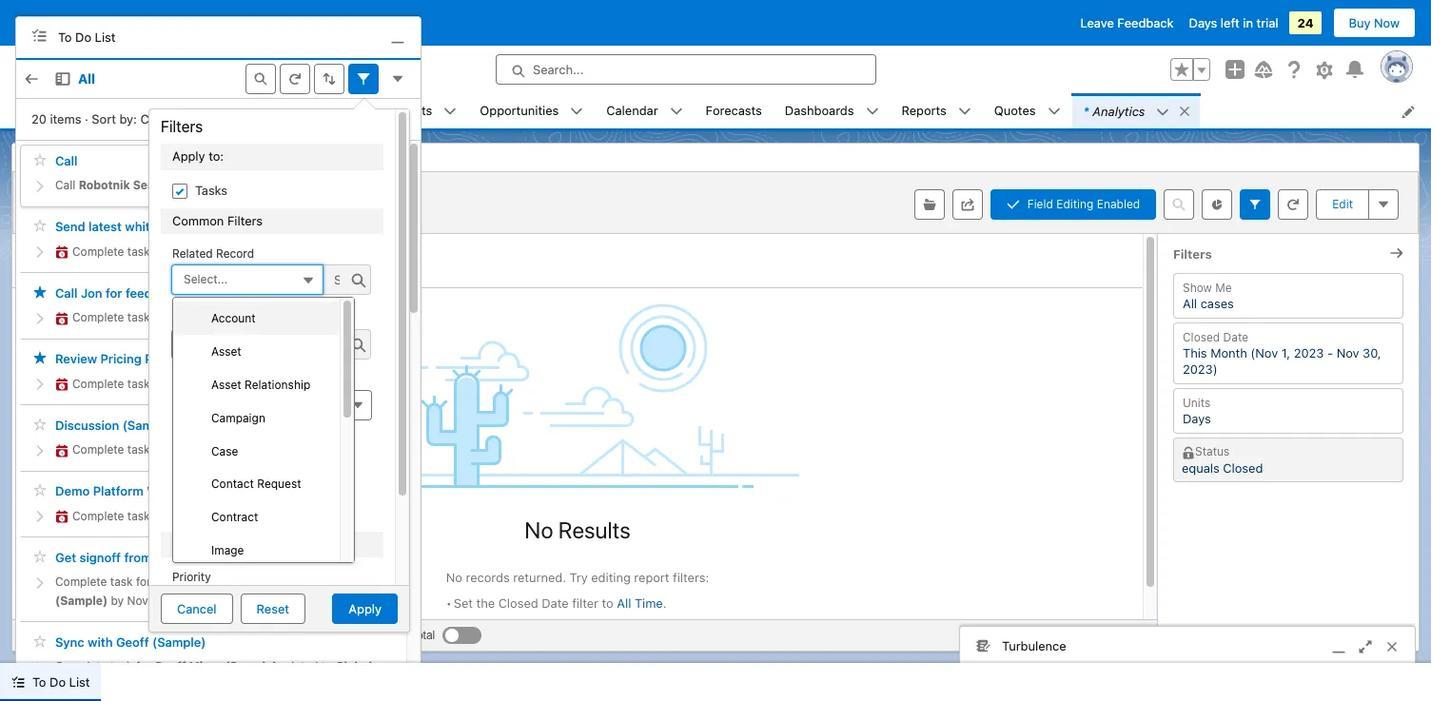 Task type: locate. For each thing, give the bounding box(es) containing it.
by right senior
[[173, 178, 186, 192]]

by up "select..." button
[[298, 244, 311, 258]]

in
[[1243, 15, 1253, 30]]

text default image inside "discussion (sample)" element
[[55, 444, 69, 457]]

(sample) up request
[[256, 443, 309, 457]]

by inside "get signoff from leanne (sample)" element
[[108, 593, 127, 608]]

task down send latest whitepaper (sample) link
[[127, 244, 150, 258]]

list for text default icon to the left of your
[[95, 29, 116, 44]]

task inside review pricing proposal (sample) element
[[127, 376, 150, 391]]

tour
[[93, 15, 118, 30]]

task inside "get signoff from leanne (sample)" element
[[110, 575, 133, 589]]

to left media
[[32, 675, 46, 690]]

list
[[129, 93, 1431, 128]]

task down demo platform widgets (sample) link
[[127, 509, 150, 523]]

1 horizontal spatial from
[[295, 575, 320, 589]]

text default image left "*"
[[1047, 105, 1061, 118]]

task up "270"
[[110, 660, 133, 674]]

filters down home
[[161, 118, 203, 135]]

1 vertical spatial apply
[[349, 601, 382, 617]]

19 down search... text field
[[325, 310, 338, 325]]

by inside the send latest whitepaper (sample) element
[[298, 244, 311, 258]]

action type
[[172, 430, 236, 444]]

(sample) up amos
[[184, 285, 236, 301]]

list inside to do list dialog
[[95, 29, 116, 44]]

robotnik
[[79, 178, 130, 192]]

task down review pricing proposal (sample) 'link'
[[127, 376, 150, 391]]

(sample) inside demo platform widgets (sample) link
[[199, 484, 253, 499]]

dashboards
[[785, 103, 854, 118]]

1 horizontal spatial 20
[[337, 509, 352, 523]]

nov left 30
[[189, 178, 211, 192]]

0 vertical spatial apply
[[172, 148, 205, 164]]

for for complete task for geoff minor (sample) by oct 19
[[153, 244, 168, 258]]

complete inside the send latest whitepaper (sample) element
[[72, 244, 124, 258]]

20 inside demo platform widgets (sample) 'element'
[[337, 509, 352, 523]]

for inside 'element'
[[153, 509, 168, 523]]

all
[[78, 70, 95, 86]]

oct down search... text field
[[303, 310, 322, 325]]

oct for oct 20
[[315, 509, 334, 523]]

1 vertical spatial leanne
[[154, 575, 196, 589]]

text default image left "reports" link
[[866, 105, 879, 118]]

1 vertical spatial list
[[69, 675, 90, 690]]

image
[[211, 543, 244, 558]]

task up nov 10
[[110, 575, 133, 589]]

(sample) left related
[[225, 660, 277, 674]]

1 vertical spatial widgets
[[126, 678, 174, 692]]

list box containing account
[[172, 297, 355, 567]]

(sample) right white
[[248, 376, 301, 391]]

0 vertical spatial to
[[58, 29, 72, 44]]

task inside demo platform widgets (sample) 'element'
[[127, 509, 150, 523]]

dashboards list item
[[774, 93, 890, 128]]

complete down review
[[72, 376, 124, 391]]

task inside call jon for feedback (sample) element
[[127, 310, 150, 325]]

(sample) inside "discussion (sample)" link
[[123, 418, 176, 433]]

complete inside call jon for feedback (sample) element
[[72, 310, 124, 325]]

0 vertical spatial filters
[[161, 118, 203, 135]]

0 vertical spatial related
[[172, 247, 213, 261]]

0 vertical spatial task
[[195, 448, 221, 464]]

complete inside sync with geoff (sample) "element"
[[55, 660, 107, 674]]

-
[[93, 678, 98, 692]]

text default image inside calendar list item
[[670, 105, 683, 118]]

contacts link
[[369, 93, 444, 128]]

(sample)
[[195, 219, 248, 235], [242, 244, 295, 258], [231, 310, 283, 325], [248, 376, 301, 391], [123, 418, 176, 433], [256, 443, 309, 457], [199, 484, 253, 499], [243, 509, 295, 523], [201, 550, 255, 565], [239, 575, 292, 589], [55, 593, 108, 608], [152, 635, 206, 650], [225, 660, 277, 674], [177, 678, 229, 692]]

complete inside review pricing proposal (sample) element
[[72, 376, 124, 391]]

get signoff from leanne (sample)
[[55, 550, 255, 565]]

for left 'feedback'
[[106, 285, 122, 301]]

by left 18
[[304, 376, 317, 391]]

related up select...
[[172, 247, 213, 261]]

leads
[[197, 103, 231, 118]]

0 vertical spatial to do list
[[58, 29, 116, 44]]

asset for asset relationship
[[211, 378, 241, 392]]

0 horizontal spatial do
[[50, 675, 66, 690]]

19 up search... text field
[[337, 244, 349, 258]]

20 items · sort by: created date
[[31, 111, 217, 126]]

do for text default icon to the left of your
[[75, 29, 91, 44]]

for inside review pricing proposal (sample) element
[[153, 376, 168, 391]]

text default image down "discussion"
[[55, 444, 69, 457]]

1 horizontal spatial do
[[75, 29, 91, 44]]

call element
[[20, 145, 403, 207]]

oct 20
[[315, 509, 352, 523]]

due date
[[172, 373, 222, 388]]

apply down the acme
[[349, 601, 382, 617]]

due
[[172, 373, 194, 388]]

from right signoff
[[124, 550, 152, 565]]

1 horizontal spatial nov
[[189, 178, 211, 192]]

1 vertical spatial minor
[[189, 660, 222, 674]]

demo platform widgets (sample) element
[[20, 475, 403, 538]]

your
[[63, 15, 89, 30]]

platform
[[93, 484, 143, 499]]

call down send
[[55, 285, 78, 301]]

0 vertical spatial from
[[124, 550, 152, 565]]

for up nov 10
[[136, 575, 151, 589]]

task down "discussion (sample)" link
[[127, 443, 150, 457]]

to inside to do list button
[[32, 675, 46, 690]]

2 vertical spatial filters
[[202, 536, 237, 552]]

minor inside sync with geoff (sample) "element"
[[189, 660, 222, 674]]

0 vertical spatial date
[[190, 111, 217, 126]]

leanne for tomlin
[[154, 575, 196, 589]]

for left david at the left bottom of page
[[153, 443, 168, 457]]

list inside to do list button
[[69, 675, 90, 690]]

(sample) up david at the left bottom of page
[[123, 418, 176, 433]]

19 inside the send latest whitepaper (sample) element
[[337, 244, 349, 258]]

1 vertical spatial to
[[32, 675, 46, 690]]

task down the action type
[[195, 448, 221, 464]]

leanne up the priority on the bottom left of page
[[155, 550, 198, 565]]

geoff inside the send latest whitepaper (sample) element
[[171, 244, 203, 258]]

30
[[214, 178, 228, 192]]

20
[[31, 111, 47, 126], [337, 509, 352, 523]]

for left due
[[153, 376, 168, 391]]

0 vertical spatial do
[[75, 29, 91, 44]]

list left -
[[69, 675, 90, 690]]

for
[[153, 244, 168, 258], [106, 285, 122, 301], [153, 310, 168, 325], [153, 376, 168, 391], [153, 443, 168, 457], [153, 509, 168, 523], [136, 575, 151, 589], [136, 660, 151, 674]]

text default image down search... button
[[670, 105, 683, 118]]

nov left 10
[[127, 593, 148, 608]]

complete down platform
[[72, 509, 124, 523]]

for for complete task for jon amos (sample)
[[153, 310, 168, 325]]

leanne up 10
[[154, 575, 196, 589]]

1 vertical spatial 19
[[325, 310, 338, 325]]

text default image right "analytics"
[[1157, 105, 1170, 119]]

task for complete task for jon amos (sample)
[[127, 310, 150, 325]]

all button
[[47, 63, 96, 94]]

(sample) down request
[[243, 509, 295, 523]]

apply left 'to:'
[[172, 148, 205, 164]]

complete for complete task for geoff minor (sample) related to
[[55, 660, 107, 674]]

reset button
[[240, 594, 305, 624]]

1 asset from the top
[[211, 345, 241, 359]]

20 down oct 26
[[337, 509, 352, 523]]

to do list up all
[[58, 29, 116, 44]]

20 left items
[[31, 111, 47, 126]]

oct left 18
[[320, 376, 340, 391]]

related for related record
[[172, 247, 213, 261]]

(sample) inside call jon for feedback (sample) element
[[231, 310, 283, 325]]

2 vertical spatial geoff
[[154, 660, 186, 674]]

1 vertical spatial to do list
[[32, 675, 90, 690]]

oct up the acme
[[315, 509, 334, 523]]

complete up media
[[55, 660, 107, 674]]

contacts list item
[[369, 93, 469, 128]]

for inside sync with geoff (sample) "element"
[[136, 660, 151, 674]]

text default image down search...
[[570, 105, 584, 118]]

send latest whitepaper (sample) element
[[20, 211, 403, 273]]

text default image
[[55, 71, 70, 86], [570, 105, 584, 118], [670, 105, 683, 118], [866, 105, 879, 118], [958, 105, 971, 118], [1157, 105, 1170, 119], [55, 246, 69, 259], [55, 312, 69, 325], [11, 676, 25, 689]]

text default image right reports
[[958, 105, 971, 118]]

acme
[[323, 575, 356, 589]]

list box inside to do list dialog
[[172, 297, 355, 567]]

(sample) inside "sync with geoff (sample)" link
[[152, 635, 206, 650]]

1 horizontal spatial list
[[95, 29, 116, 44]]

1 vertical spatial (sample)
[[200, 352, 252, 367]]

cancel button
[[161, 594, 233, 624]]

list item
[[1072, 93, 1200, 128]]

task
[[127, 244, 150, 258], [127, 310, 150, 325], [127, 376, 150, 391], [127, 443, 150, 457], [127, 509, 150, 523], [110, 575, 133, 589], [110, 660, 133, 674]]

0 vertical spatial 20
[[31, 111, 47, 126]]

complete for complete task for leanne tomlin (sample) from
[[55, 575, 107, 589]]

minor for by
[[206, 244, 239, 258]]

feedback
[[126, 285, 180, 301]]

text default image inside dashboards list item
[[866, 105, 879, 118]]

list for text default image inside the to do list button
[[69, 675, 90, 690]]

widgets right "270"
[[126, 678, 174, 692]]

text default image right the contacts
[[444, 105, 457, 118]]

complete for complete task for jon amos (sample)
[[72, 310, 124, 325]]

filters for task filters
[[202, 536, 237, 552]]

complete for complete task for david adelson (sample)
[[72, 443, 124, 457]]

asset relationship
[[211, 378, 310, 392]]

filters down jordan
[[202, 536, 237, 552]]

complete inside "discussion (sample)" element
[[72, 443, 124, 457]]

leave feedback
[[1081, 15, 1174, 30]]

minor inside the send latest whitepaper (sample) element
[[206, 244, 239, 258]]

minor down common filters
[[206, 244, 239, 258]]

list
[[95, 29, 116, 44], [69, 675, 90, 690]]

0 vertical spatial (sample)
[[184, 285, 236, 301]]

task down amy
[[172, 536, 199, 552]]

0 horizontal spatial to
[[32, 675, 46, 690]]

*
[[1083, 103, 1089, 118]]

apply button
[[332, 594, 398, 624]]

1 horizontal spatial to
[[58, 29, 72, 44]]

call robotnik senior by nov 30
[[55, 178, 228, 192]]

1 vertical spatial do
[[50, 675, 66, 690]]

from
[[124, 550, 152, 565], [295, 575, 320, 589]]

geoff right with
[[116, 635, 149, 650]]

group
[[1171, 58, 1210, 81]]

discussion
[[55, 418, 119, 433]]

opportunities list item
[[469, 93, 595, 128]]

1 vertical spatial asset
[[211, 378, 241, 392]]

(sample) up complete task for geoff minor (sample) by oct 19
[[195, 219, 248, 235]]

minor for related
[[189, 660, 222, 674]]

complete inside demo platform widgets (sample) 'element'
[[72, 509, 124, 523]]

0 vertical spatial minor
[[206, 244, 239, 258]]

review pricing proposal (sample)
[[55, 352, 252, 367]]

complete down "discussion"
[[72, 443, 124, 457]]

complete down latest
[[72, 244, 124, 258]]

for inside the send latest whitepaper (sample) element
[[153, 244, 168, 258]]

jon inside 'call jon for feedback (sample)' link
[[81, 285, 102, 301]]

1 vertical spatial 20
[[337, 509, 352, 523]]

sync with geoff (sample)
[[55, 635, 206, 650]]

(sample) inside global media - 270 widgets (sample)
[[177, 678, 229, 692]]

0 vertical spatial 19
[[337, 244, 349, 258]]

accounts list item
[[268, 93, 369, 128]]

19
[[337, 244, 349, 258], [325, 310, 338, 325]]

text default image up review
[[55, 312, 69, 325]]

complete down get
[[55, 575, 107, 589]]

for for complete task for leanne tomlin (sample) from
[[136, 575, 151, 589]]

1 related from the top
[[172, 247, 213, 261]]

apply inside button
[[349, 601, 382, 617]]

oct left 26
[[328, 443, 347, 457]]

(sample) inside send latest whitepaper (sample) link
[[195, 219, 248, 235]]

complete inside "get signoff from leanne (sample)" element
[[55, 575, 107, 589]]

0 vertical spatial jon
[[81, 285, 102, 301]]

oct inside demo platform widgets (sample) 'element'
[[315, 509, 334, 523]]

2 asset from the top
[[211, 378, 241, 392]]

(sample)
[[184, 285, 236, 301], [200, 352, 252, 367]]

oct for oct 19
[[303, 310, 322, 325]]

complete task for leanne tomlin (sample) from
[[55, 575, 323, 589]]

complete
[[72, 244, 124, 258], [72, 310, 124, 325], [72, 376, 124, 391], [72, 443, 124, 457], [72, 509, 124, 523], [55, 575, 107, 589], [55, 660, 107, 674]]

(sample) up complete task for geoff minor (sample) related to
[[152, 635, 206, 650]]

now
[[1374, 15, 1400, 30]]

list containing home
[[129, 93, 1431, 128]]

text default image inside review pricing proposal (sample) element
[[55, 378, 69, 391]]

sales
[[65, 100, 106, 120]]

oct inside "discussion (sample)" element
[[328, 443, 347, 457]]

complete task for amy jordan (sample)
[[72, 509, 295, 523]]

geoff down 'common'
[[171, 244, 203, 258]]

task inside the send latest whitepaper (sample) element
[[127, 244, 150, 258]]

0 vertical spatial asset
[[211, 345, 241, 359]]

Search by object type, Select... button
[[171, 265, 324, 295]]

do inside button
[[50, 675, 66, 690]]

leads list item
[[186, 93, 268, 128]]

for for complete task for amy jordan (sample)
[[153, 509, 168, 523]]

complete up review
[[72, 310, 124, 325]]

discussion (sample) link
[[55, 418, 176, 433]]

for inside "discussion (sample)" element
[[153, 443, 168, 457]]

task for complete task for leanne tomlin (sample) from
[[110, 575, 133, 589]]

(sample) up white
[[200, 352, 252, 367]]

0 horizontal spatial list
[[69, 675, 90, 690]]

call jon for feedback (sample) element
[[20, 277, 403, 339]]

task down 'call jon for feedback (sample)' link
[[127, 310, 150, 325]]

0 horizontal spatial apply
[[172, 148, 205, 164]]

oct up search... text field
[[314, 244, 333, 258]]

for inside "get signoff from leanne (sample)" element
[[136, 575, 151, 589]]

target
[[216, 312, 250, 326]]

created
[[140, 111, 186, 126]]

apply
[[172, 148, 205, 164], [349, 601, 382, 617]]

to do list left -
[[32, 675, 90, 690]]

(sample) down "select..." button
[[231, 310, 283, 325]]

for down whitepaper
[[153, 244, 168, 258]]

2 related from the top
[[172, 312, 213, 326]]

jon left 'feedback'
[[81, 285, 102, 301]]

(sample) down complete task for geoff minor (sample) related to
[[177, 678, 229, 692]]

do left tour
[[75, 29, 91, 44]]

media
[[55, 678, 90, 692]]

to
[[58, 29, 72, 44], [32, 675, 46, 690]]

task inside "discussion (sample)" element
[[127, 443, 150, 457]]

oct inside call jon for feedback (sample) element
[[303, 310, 322, 325]]

1 horizontal spatial jon
[[171, 310, 192, 325]]

1 vertical spatial task
[[172, 536, 199, 552]]

text default image left media
[[11, 676, 25, 689]]

task for complete task for carole white (sample) by oct 18
[[127, 376, 150, 391]]

geoff down "sync with geoff (sample)" link
[[154, 660, 186, 674]]

minor down cancel button at left bottom
[[189, 660, 222, 674]]

to
[[321, 660, 332, 674]]

widgets up complete task for amy jordan (sample)
[[147, 484, 196, 499]]

choose your tour button
[[15, 8, 137, 38]]

·
[[85, 111, 88, 126]]

complete for complete task for amy jordan (sample)
[[72, 509, 124, 523]]

apply to:
[[172, 148, 224, 164]]

forecasts link
[[694, 93, 774, 128]]

complete task for david adelson (sample)
[[72, 443, 309, 457]]

0 vertical spatial leanne
[[155, 550, 198, 565]]

* analytics
[[1083, 103, 1145, 118]]

to up all button
[[58, 29, 72, 44]]

do left -
[[50, 675, 66, 690]]

1 vertical spatial filters
[[227, 213, 263, 228]]

0 vertical spatial list
[[95, 29, 116, 44]]

text default image down demo
[[55, 510, 69, 524]]

buy now button
[[1333, 8, 1416, 38]]

call down the call link
[[55, 178, 75, 192]]

19 inside call jon for feedback (sample) element
[[325, 310, 338, 325]]

list box
[[172, 297, 355, 567]]

text default image left your
[[31, 27, 47, 42]]

(sample) down the linkedin at the left bottom of the page
[[199, 484, 253, 499]]

0 horizontal spatial nov
[[127, 593, 148, 608]]

related for related target
[[172, 312, 213, 326]]

1 vertical spatial nov
[[127, 593, 148, 608]]

do
[[75, 29, 91, 44], [50, 675, 66, 690]]

task inside sync with geoff (sample) "element"
[[110, 660, 133, 674]]

text default image down send
[[55, 246, 69, 259]]

search...
[[533, 62, 584, 77]]

0 vertical spatial geoff
[[171, 244, 203, 258]]

nov inside "get signoff from leanne (sample)" element
[[127, 593, 148, 608]]

items
[[50, 111, 81, 126]]

(sample) inside acme (sample)
[[55, 593, 108, 608]]

for left amy
[[153, 509, 168, 523]]

0 vertical spatial nov
[[189, 178, 211, 192]]

filters up record
[[227, 213, 263, 228]]

filters
[[161, 118, 203, 135], [227, 213, 263, 228], [202, 536, 237, 552]]

to inside to do list dialog
[[58, 29, 72, 44]]

related left "target"
[[172, 312, 213, 326]]

0 horizontal spatial jon
[[81, 285, 102, 301]]

text default image down review
[[55, 378, 69, 391]]

nov inside 'call' element
[[189, 178, 211, 192]]

for down "sync with geoff (sample)" link
[[136, 660, 151, 674]]

text default image inside all button
[[55, 71, 70, 86]]

from left the acme
[[295, 575, 320, 589]]

select...
[[184, 272, 228, 287]]

nov 10
[[127, 593, 164, 608]]

complete task for geoff minor (sample) by oct 19
[[72, 244, 349, 258]]

get signoff from leanne (sample) link
[[55, 550, 255, 565]]

1 horizontal spatial apply
[[349, 601, 382, 617]]

choose your tour
[[16, 15, 118, 30]]

0 vertical spatial widgets
[[147, 484, 196, 499]]

1 vertical spatial related
[[172, 312, 213, 326]]

to do list
[[58, 29, 116, 44], [32, 675, 90, 690]]

to do list inside dialog
[[58, 29, 116, 44]]

days
[[1189, 15, 1217, 30]]

list right your
[[95, 29, 116, 44]]

task
[[195, 448, 221, 464], [172, 536, 199, 552]]

(sample) up tomlin
[[201, 550, 255, 565]]

oct for oct 26
[[328, 443, 347, 457]]

by left 10
[[108, 593, 127, 608]]

for for complete task for carole white (sample) by oct 18
[[153, 376, 168, 391]]

text default image left all
[[55, 71, 70, 86]]

do inside dialog
[[75, 29, 91, 44]]

text default image
[[31, 27, 47, 42], [1179, 104, 1192, 118], [444, 105, 457, 118], [1047, 105, 1061, 118], [55, 378, 69, 391], [55, 444, 69, 457], [55, 510, 69, 524]]



Task type: vqa. For each thing, say whether or not it's contained in the screenshot.
the for in the Call Jon for feedback (sample) link
yes



Task type: describe. For each thing, give the bounding box(es) containing it.
related record
[[172, 247, 254, 261]]

to do list dialog
[[15, 16, 422, 701]]

action
[[172, 430, 206, 444]]

task for task filters
[[172, 536, 199, 552]]

task filters
[[172, 536, 237, 552]]

amy
[[171, 509, 197, 523]]

reset
[[257, 601, 289, 617]]

global media - 270 widgets (sample)
[[55, 660, 372, 692]]

geoff for complete task for geoff minor (sample) related to
[[154, 660, 186, 674]]

text default image inside contacts list item
[[444, 105, 457, 118]]

review pricing proposal (sample) element
[[20, 343, 403, 405]]

sync with geoff (sample) element
[[20, 626, 403, 701]]

contact request
[[211, 477, 301, 491]]

review pricing proposal (sample) link
[[55, 352, 252, 367]]

geoff for complete task for geoff minor (sample) by oct 19
[[171, 244, 203, 258]]

text default image inside demo platform widgets (sample) 'element'
[[55, 510, 69, 524]]

oct inside review pricing proposal (sample) element
[[320, 376, 340, 391]]

account
[[211, 311, 256, 326]]

tomlin
[[199, 575, 237, 589]]

calendar link
[[595, 93, 670, 128]]

discussion (sample) element
[[20, 409, 403, 472]]

oct inside the send latest whitepaper (sample) element
[[314, 244, 333, 258]]

text default image inside to do list button
[[11, 676, 25, 689]]

common filters
[[172, 213, 263, 228]]

send
[[55, 219, 85, 235]]

(sample) up the "reset" button
[[239, 575, 292, 589]]

for for complete task for geoff minor (sample) related to
[[136, 660, 151, 674]]

type
[[210, 430, 236, 444]]

request
[[257, 477, 301, 491]]

global
[[335, 660, 372, 674]]

reports
[[902, 103, 947, 118]]

opportunities link
[[469, 93, 570, 128]]

(sample) up "select..." button
[[242, 244, 295, 258]]

text default image inside reports list item
[[958, 105, 971, 118]]

left
[[1221, 15, 1240, 30]]

forecasts
[[706, 103, 762, 118]]

widgets inside 'element'
[[147, 484, 196, 499]]

filters for common filters
[[227, 213, 263, 228]]

to do list button
[[0, 663, 101, 701]]

task for task
[[195, 448, 221, 464]]

by:
[[119, 111, 137, 126]]

task for complete task for geoff minor (sample) related to
[[110, 660, 133, 674]]

related
[[281, 660, 318, 674]]

270
[[101, 678, 123, 692]]

demo platform widgets (sample)
[[55, 484, 253, 499]]

cancel
[[177, 601, 217, 617]]

widgets inside global media - 270 widgets (sample)
[[126, 678, 174, 692]]

get
[[55, 550, 76, 565]]

task for complete task for geoff minor (sample) by oct 19
[[127, 244, 150, 258]]

for for complete task for david adelson (sample)
[[153, 443, 168, 457]]

by inside 'call' element
[[173, 178, 186, 192]]

feedback
[[1118, 15, 1174, 30]]

text default image inside opportunities list item
[[570, 105, 584, 118]]

task for complete task for david adelson (sample)
[[127, 443, 150, 457]]

leanne for (sample)
[[155, 550, 198, 565]]

1 vertical spatial from
[[295, 575, 320, 589]]

complete task for carole white (sample) by oct 18
[[72, 376, 355, 391]]

home
[[140, 103, 174, 118]]

sync
[[55, 635, 84, 650]]

common
[[172, 213, 224, 228]]

oct 19
[[303, 310, 338, 325]]

text default image inside call jon for feedback (sample) element
[[55, 312, 69, 325]]

linkedin
[[195, 468, 243, 483]]

pricing
[[100, 352, 142, 367]]

reports list item
[[890, 93, 983, 128]]

quotes list item
[[983, 93, 1072, 128]]

accounts link
[[268, 93, 344, 128]]

apply for apply
[[349, 601, 382, 617]]

0 horizontal spatial from
[[124, 550, 152, 565]]

send latest whitepaper (sample)
[[55, 219, 248, 235]]

Search... text field
[[322, 265, 371, 295]]

discussion (sample)
[[55, 418, 176, 433]]

sync with geoff (sample) link
[[55, 635, 206, 650]]

call down items
[[55, 153, 78, 168]]

search... button
[[496, 54, 876, 85]]

buy
[[1349, 15, 1371, 30]]

accounts
[[279, 103, 333, 118]]

list item containing *
[[1072, 93, 1200, 128]]

quotes link
[[983, 93, 1047, 128]]

with
[[88, 635, 113, 650]]

by inside review pricing proposal (sample) element
[[304, 376, 317, 391]]

home link
[[129, 93, 186, 128]]

dashboards link
[[774, 93, 866, 128]]

(sample) inside review pricing proposal (sample) element
[[248, 376, 301, 391]]

apply for apply to:
[[172, 148, 205, 164]]

analytics
[[1093, 103, 1145, 118]]

to:
[[209, 148, 224, 164]]

proposal
[[145, 352, 197, 367]]

white
[[212, 376, 245, 391]]

do for text default image inside the to do list button
[[50, 675, 66, 690]]

contacts
[[380, 103, 432, 118]]

call link
[[55, 153, 78, 169]]

opportunities
[[480, 103, 559, 118]]

reports link
[[890, 93, 958, 128]]

10
[[151, 593, 164, 608]]

complete task for geoff minor (sample) related to
[[55, 660, 335, 674]]

call up email
[[195, 487, 217, 502]]

case
[[211, 444, 238, 458]]

asset for asset
[[211, 345, 241, 359]]

0 horizontal spatial 20
[[31, 111, 47, 126]]

1 vertical spatial jon
[[171, 310, 192, 325]]

task for complete task for amy jordan (sample)
[[127, 509, 150, 523]]

carole
[[171, 376, 209, 391]]

turbulence
[[1002, 638, 1066, 653]]

signoff
[[79, 550, 121, 565]]

demo
[[55, 484, 90, 499]]

(sample) inside 'link'
[[200, 352, 252, 367]]

amos
[[195, 310, 228, 325]]

calendar list item
[[595, 93, 694, 128]]

contract
[[211, 510, 258, 525]]

leave
[[1081, 15, 1114, 30]]

for for call jon for feedback (sample)
[[106, 285, 122, 301]]

1 vertical spatial date
[[197, 373, 222, 388]]

text default image inside quotes list item
[[1047, 105, 1061, 118]]

priority
[[172, 570, 211, 584]]

text default image inside the send latest whitepaper (sample) element
[[55, 246, 69, 259]]

to for text default image inside the to do list button
[[32, 675, 46, 690]]

to do list inside button
[[32, 675, 90, 690]]

get signoff from leanne (sample) element
[[20, 542, 403, 622]]

call jon for feedback (sample) link
[[55, 285, 236, 301]]

send latest whitepaper (sample) link
[[55, 219, 248, 235]]

record
[[216, 247, 254, 261]]

contact
[[211, 477, 254, 491]]

leads link
[[186, 93, 243, 128]]

1 vertical spatial geoff
[[116, 635, 149, 650]]

choose
[[16, 15, 60, 30]]

18
[[343, 376, 355, 391]]

adelson
[[207, 443, 253, 457]]

complete for complete task for geoff minor (sample) by oct 19
[[72, 244, 124, 258]]

(sample) inside the get signoff from leanne (sample) link
[[201, 550, 255, 565]]

calendar
[[606, 103, 658, 118]]

to for text default icon to the left of your
[[58, 29, 72, 44]]

relationship
[[245, 378, 310, 392]]

review
[[55, 352, 97, 367]]

complete for complete task for carole white (sample) by oct 18
[[72, 376, 124, 391]]

leave feedback link
[[1081, 15, 1174, 30]]

acme (sample)
[[55, 575, 356, 608]]

24
[[1298, 15, 1314, 30]]

demo platform widgets (sample) link
[[55, 484, 253, 499]]

text default image right "analytics"
[[1179, 104, 1192, 118]]



